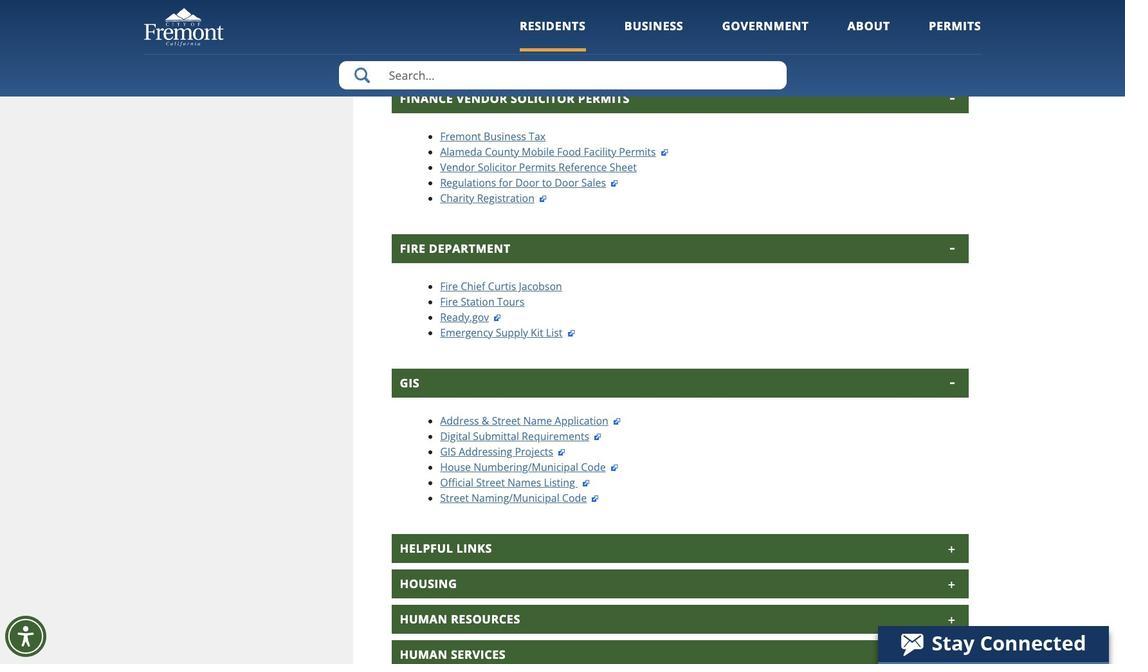 Task type: vqa. For each thing, say whether or not it's contained in the screenshot.
1st Human from the bottom
yes



Task type: describe. For each thing, give the bounding box(es) containing it.
curtis
[[488, 279, 517, 293]]

numbering/municipal
[[474, 460, 579, 474]]

links
[[457, 541, 492, 556]]

helpful
[[400, 541, 453, 556]]

charity
[[440, 191, 475, 205]]

emergency supply kit list link
[[440, 326, 576, 340]]

0 vertical spatial street
[[492, 414, 521, 428]]

tours
[[498, 295, 525, 309]]

application
[[555, 414, 609, 428]]

kit
[[531, 326, 544, 340]]

resources
[[451, 611, 521, 627]]

california
[[440, 26, 486, 40]]

state
[[440, 41, 465, 55]]

human services
[[400, 647, 506, 662]]

list
[[546, 326, 563, 340]]

registration
[[477, 191, 535, 205]]

business link
[[625, 18, 684, 51]]

1 horizontal spatial massage
[[542, 41, 584, 55]]

naming/municipal
[[472, 491, 560, 505]]

address
[[440, 414, 479, 428]]

gis addressing projects link
[[440, 445, 567, 459]]

residents link
[[520, 18, 586, 51]]

fremont for fremont business tax california massage therapy council state law governing massage
[[440, 10, 481, 24]]

supply
[[496, 326, 529, 340]]

services
[[451, 647, 506, 662]]

business right council at the top right of the page
[[625, 18, 684, 33]]

2 fremont business tax link from the top
[[440, 129, 546, 143]]

jacobson
[[519, 279, 563, 293]]

food
[[558, 145, 582, 159]]

therapy
[[534, 26, 573, 40]]

reference
[[559, 160, 607, 174]]

human resources
[[400, 611, 521, 627]]

helpful links
[[400, 541, 492, 556]]

official street names listing link
[[440, 476, 591, 490]]

official
[[440, 476, 474, 490]]

fire chief curtis jacobson link
[[440, 279, 563, 293]]

street naming/municipal code link
[[440, 491, 600, 505]]

finance vendor solicitor permits
[[400, 91, 630, 106]]

residents
[[520, 18, 586, 33]]

business for fremont business tax california massage therapy council state law governing massage
[[484, 10, 527, 24]]

address & street name application digital submittal requirements gis addressing projects house numbering/municipal code official street names listing street naming/municipal code
[[440, 414, 609, 505]]

house
[[440, 460, 471, 474]]

government
[[723, 18, 810, 33]]

housing
[[400, 576, 457, 592]]

0 horizontal spatial gis
[[400, 375, 420, 391]]

fire for fire department
[[400, 241, 426, 256]]

0 vertical spatial solicitor
[[511, 91, 575, 106]]

for
[[499, 176, 513, 190]]

about link
[[848, 18, 891, 51]]

addressing
[[459, 445, 513, 459]]

vendor solicitor permits reference sheet link
[[440, 160, 637, 174]]

fire chief curtis jacobson fire station tours ready.gov emergency supply kit list
[[440, 279, 563, 340]]

2 vertical spatial fire
[[440, 295, 458, 309]]

human for human services
[[400, 647, 448, 662]]

ready.gov link
[[440, 310, 502, 324]]

regulations
[[440, 176, 497, 190]]

solicitor inside fremont business tax alameda county mobile food facility permits vendor solicitor permits reference sheet regulations for door to door sales charity registration
[[478, 160, 517, 174]]

house numbering/municipal code link
[[440, 460, 619, 474]]



Task type: locate. For each thing, give the bounding box(es) containing it.
stay connected image
[[879, 626, 1109, 662]]

business inside "fremont business tax california massage therapy council state law governing massage"
[[484, 10, 527, 24]]

name
[[524, 414, 552, 428]]

tax
[[529, 10, 546, 24], [529, 129, 546, 143]]

1 fremont from the top
[[440, 10, 481, 24]]

fire for fire chief curtis jacobson fire station tours ready.gov emergency supply kit list
[[440, 279, 458, 293]]

1 horizontal spatial gis
[[440, 445, 456, 459]]

fremont up california
[[440, 10, 481, 24]]

fremont inside "fremont business tax california massage therapy council state law governing massage"
[[440, 10, 481, 24]]

human down human resources
[[400, 647, 448, 662]]

0 vertical spatial tax
[[529, 10, 546, 24]]

code down application
[[581, 460, 606, 474]]

fire
[[400, 241, 426, 256], [440, 279, 458, 293], [440, 295, 458, 309]]

solicitor down the search "text field" at the top of page
[[511, 91, 575, 106]]

2 human from the top
[[400, 647, 448, 662]]

street down the official
[[440, 491, 469, 505]]

vendor down alameda
[[440, 160, 475, 174]]

1 vertical spatial massage
[[542, 41, 584, 55]]

digital submittal requirements link
[[440, 429, 603, 443]]

tax up california massage therapy council 'link'
[[529, 10, 546, 24]]

gis inside address & street name application digital submittal requirements gis addressing projects house numbering/municipal code official street names listing street naming/municipal code
[[440, 445, 456, 459]]

0 vertical spatial fremont
[[440, 10, 481, 24]]

fremont up alameda
[[440, 129, 481, 143]]

fremont business tax link
[[440, 10, 546, 24], [440, 129, 546, 143]]

2 fremont from the top
[[440, 129, 481, 143]]

code down listing
[[563, 491, 587, 505]]

business up county
[[484, 129, 527, 143]]

1 vertical spatial fremont
[[440, 129, 481, 143]]

1 fremont business tax link from the top
[[440, 10, 546, 24]]

vendor down law at the top of page
[[457, 91, 508, 106]]

human down housing
[[400, 611, 448, 627]]

massage up governing
[[489, 26, 531, 40]]

0 vertical spatial human
[[400, 611, 448, 627]]

listing
[[544, 476, 575, 490]]

fremont business tax link up county
[[440, 129, 546, 143]]

tax up mobile
[[529, 129, 546, 143]]

1 vertical spatial gis
[[440, 445, 456, 459]]

names
[[508, 476, 542, 490]]

1 vertical spatial fire
[[440, 279, 458, 293]]

fire department
[[400, 241, 511, 256]]

1 human from the top
[[400, 611, 448, 627]]

business
[[484, 10, 527, 24], [625, 18, 684, 33], [484, 129, 527, 143]]

county
[[485, 145, 519, 159]]

solicitor down county
[[478, 160, 517, 174]]

station
[[461, 295, 495, 309]]

tax for therapy
[[529, 10, 546, 24]]

1 door from the left
[[516, 176, 540, 190]]

2 tax from the top
[[529, 129, 546, 143]]

to
[[542, 176, 552, 190]]

fire left department
[[400, 241, 426, 256]]

digital
[[440, 429, 471, 443]]

1 tax from the top
[[529, 10, 546, 24]]

permits link
[[930, 18, 982, 51]]

1 vertical spatial human
[[400, 647, 448, 662]]

permits
[[930, 18, 982, 33], [578, 91, 630, 106], [620, 145, 656, 159], [519, 160, 556, 174]]

council
[[575, 26, 611, 40]]

projects
[[515, 445, 554, 459]]

regulations for door to door sales link
[[440, 176, 619, 190]]

human
[[400, 611, 448, 627], [400, 647, 448, 662]]

state law governing massage link
[[440, 41, 597, 55]]

street
[[492, 414, 521, 428], [477, 476, 505, 490], [440, 491, 469, 505]]

sales
[[582, 176, 606, 190]]

department
[[429, 241, 511, 256]]

submittal
[[473, 429, 519, 443]]

tax inside "fremont business tax california massage therapy council state law governing massage"
[[529, 10, 546, 24]]

solicitor
[[511, 91, 575, 106], [478, 160, 517, 174]]

alameda
[[440, 145, 483, 159]]

street up naming/municipal
[[477, 476, 505, 490]]

fremont business tax california massage therapy council state law governing massage
[[440, 10, 611, 55]]

0 vertical spatial massage
[[489, 26, 531, 40]]

sheet
[[610, 160, 637, 174]]

finance
[[400, 91, 454, 106]]

door down "vendor solicitor permits reference sheet" link
[[516, 176, 540, 190]]

2 door from the left
[[555, 176, 579, 190]]

gis
[[400, 375, 420, 391], [440, 445, 456, 459]]

1 vertical spatial solicitor
[[478, 160, 517, 174]]

fremont
[[440, 10, 481, 24], [440, 129, 481, 143]]

fremont for fremont business tax alameda county mobile food facility permits vendor solicitor permits reference sheet regulations for door to door sales charity registration
[[440, 129, 481, 143]]

business up california massage therapy council 'link'
[[484, 10, 527, 24]]

massage down therapy on the top of page
[[542, 41, 584, 55]]

requirements
[[522, 429, 590, 443]]

california massage therapy council link
[[440, 26, 624, 40]]

human for human resources
[[400, 611, 448, 627]]

tax inside fremont business tax alameda county mobile food facility permits vendor solicitor permits reference sheet regulations for door to door sales charity registration
[[529, 129, 546, 143]]

1 vertical spatial vendor
[[440, 160, 475, 174]]

0 vertical spatial fremont business tax link
[[440, 10, 546, 24]]

street up submittal
[[492, 414, 521, 428]]

0 vertical spatial fire
[[400, 241, 426, 256]]

alameda county mobile food facility permits link
[[440, 145, 669, 159]]

code
[[581, 460, 606, 474], [563, 491, 587, 505]]

massage
[[489, 26, 531, 40], [542, 41, 584, 55]]

chief
[[461, 279, 486, 293]]

governing
[[489, 41, 539, 55]]

Search text field
[[339, 61, 787, 89]]

vendor
[[457, 91, 508, 106], [440, 160, 475, 174]]

0 horizontal spatial door
[[516, 176, 540, 190]]

fire up ready.gov
[[440, 295, 458, 309]]

0 horizontal spatial massage
[[489, 26, 531, 40]]

law
[[468, 41, 487, 55]]

about
[[848, 18, 891, 33]]

0 vertical spatial code
[[581, 460, 606, 474]]

mobile
[[522, 145, 555, 159]]

business inside fremont business tax alameda county mobile food facility permits vendor solicitor permits reference sheet regulations for door to door sales charity registration
[[484, 129, 527, 143]]

fremont inside fremont business tax alameda county mobile food facility permits vendor solicitor permits reference sheet regulations for door to door sales charity registration
[[440, 129, 481, 143]]

1 vertical spatial code
[[563, 491, 587, 505]]

facility
[[584, 145, 617, 159]]

1 vertical spatial street
[[477, 476, 505, 490]]

0 vertical spatial gis
[[400, 375, 420, 391]]

emergency
[[440, 326, 493, 340]]

fire left chief
[[440, 279, 458, 293]]

fire station tours link
[[440, 295, 525, 309]]

2 vertical spatial street
[[440, 491, 469, 505]]

vendor inside fremont business tax alameda county mobile food facility permits vendor solicitor permits reference sheet regulations for door to door sales charity registration
[[440, 160, 475, 174]]

address & street name application link
[[440, 414, 622, 428]]

tax for mobile
[[529, 129, 546, 143]]

ready.gov
[[440, 310, 489, 324]]

1 vertical spatial tax
[[529, 129, 546, 143]]

charity registration link
[[440, 191, 548, 205]]

government link
[[723, 18, 810, 51]]

fremont business tax alameda county mobile food facility permits vendor solicitor permits reference sheet regulations for door to door sales charity registration
[[440, 129, 656, 205]]

fremont business tax link up california
[[440, 10, 546, 24]]

door right to
[[555, 176, 579, 190]]

0 vertical spatial vendor
[[457, 91, 508, 106]]

1 horizontal spatial door
[[555, 176, 579, 190]]

business for fremont business tax alameda county mobile food facility permits vendor solicitor permits reference sheet regulations for door to door sales charity registration
[[484, 129, 527, 143]]

&
[[482, 414, 490, 428]]

1 vertical spatial fremont business tax link
[[440, 129, 546, 143]]

door
[[516, 176, 540, 190], [555, 176, 579, 190]]



